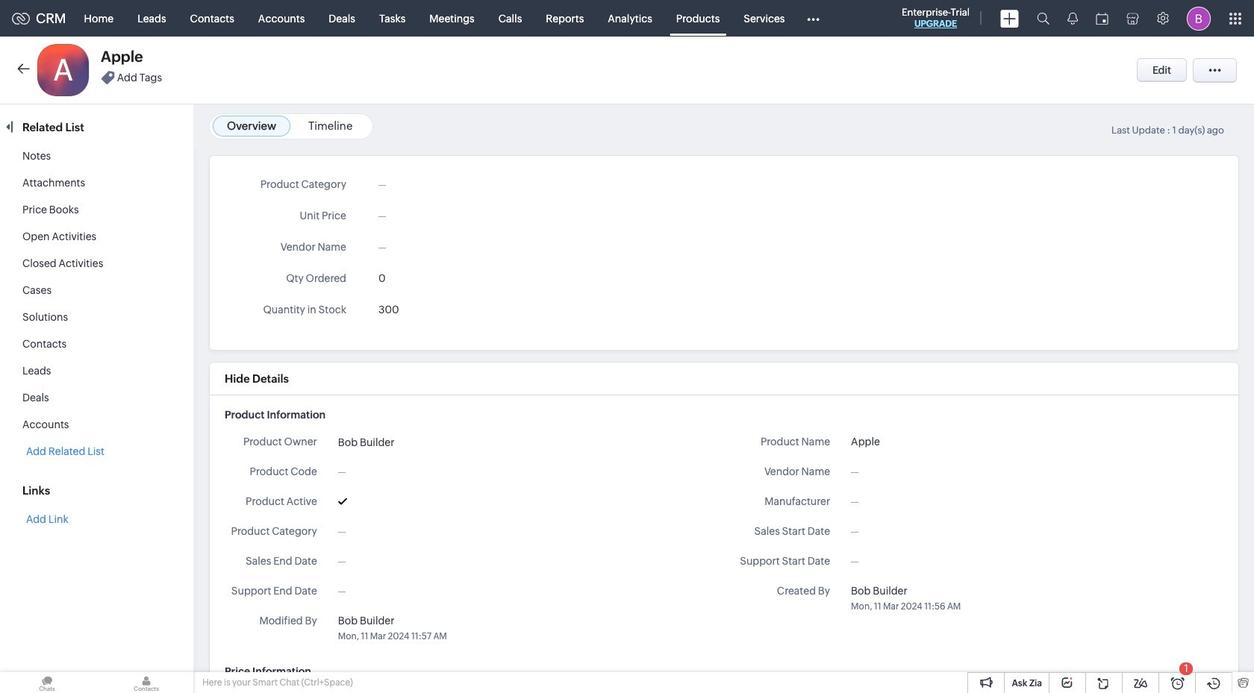 Task type: describe. For each thing, give the bounding box(es) containing it.
profile element
[[1179, 0, 1221, 36]]

profile image
[[1188, 6, 1212, 30]]

create menu image
[[1001, 9, 1020, 27]]

Other Modules field
[[797, 6, 830, 30]]

contacts image
[[99, 673, 193, 694]]

calendar image
[[1097, 12, 1109, 24]]



Task type: locate. For each thing, give the bounding box(es) containing it.
search element
[[1029, 0, 1059, 37]]

signals image
[[1068, 12, 1079, 25]]

logo image
[[12, 12, 30, 24]]

search image
[[1038, 12, 1050, 25]]

signals element
[[1059, 0, 1088, 37]]

create menu element
[[992, 0, 1029, 36]]

chats image
[[0, 673, 94, 694]]



Task type: vqa. For each thing, say whether or not it's contained in the screenshot.
Search image
yes



